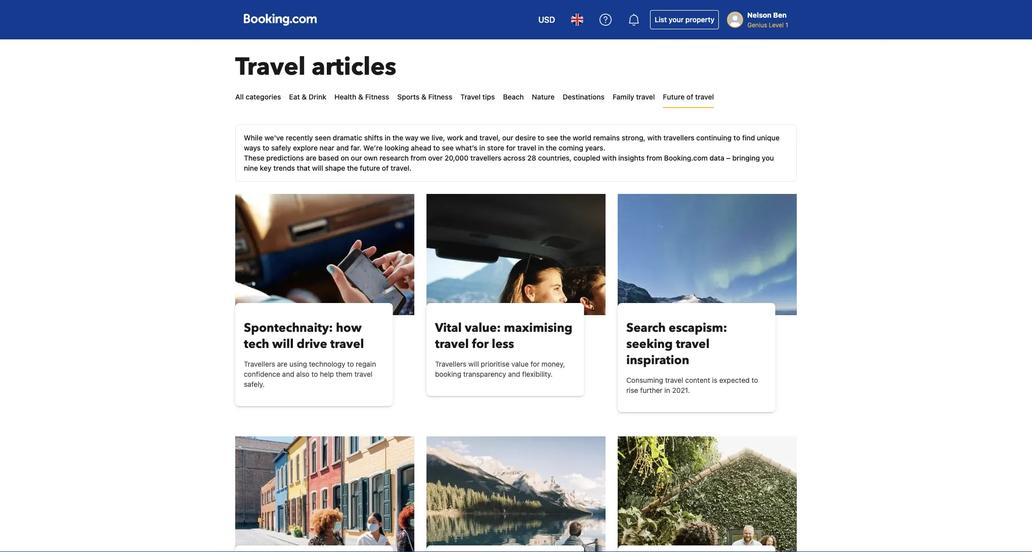 Task type: vqa. For each thing, say whether or not it's contained in the screenshot.
the topmost for
yes



Task type: describe. For each thing, give the bounding box(es) containing it.
for for prioritise
[[531, 360, 540, 369]]

travel inside consuming travel content is expected to rise further in 2021.
[[665, 377, 683, 385]]

to up them
[[347, 360, 354, 369]]

articles
[[312, 51, 396, 84]]

destinations
[[563, 93, 605, 101]]

seen
[[315, 134, 331, 142]]

eat
[[289, 93, 300, 101]]

level
[[769, 21, 784, 28]]

categories
[[246, 93, 281, 101]]

nelson ben genius level 1
[[747, 11, 788, 28]]

1 vertical spatial our
[[351, 154, 362, 162]]

vital
[[435, 320, 462, 337]]

while we've recently seen dramatic shifts in the way we live, work and travel, our desire to see the world remains strong, with travellers continuing to find unique ways to safely explore near and far. we're looking ahead to see what's in store for travel in the coming years. these predictions are based on our own research from over 20,000 travellers across 28 countries, coupled with insights from booking.com data – bringing you nine key trends that will shape the future of travel.
[[244, 134, 780, 173]]

we're
[[363, 144, 383, 152]]

shape
[[325, 164, 345, 173]]

is
[[712, 377, 717, 385]]

travel inside the search escapism: seeking travel inspiration
[[676, 336, 710, 353]]

dramatic
[[333, 134, 362, 142]]

1
[[785, 21, 788, 28]]

what's
[[455, 144, 477, 152]]

confidence
[[244, 371, 280, 379]]

predictions
[[266, 154, 304, 162]]

future
[[663, 93, 685, 101]]

spontechnaity: how tech will drive travel link
[[244, 320, 384, 353]]

you
[[762, 154, 774, 162]]

travel for travel tips
[[460, 93, 481, 101]]

coupled
[[573, 154, 600, 162]]

family travel
[[613, 93, 655, 101]]

nelson
[[747, 11, 771, 19]]

shifts
[[364, 134, 383, 142]]

will inside while we've recently seen dramatic shifts in the way we live, work and travel, our desire to see the world remains strong, with travellers continuing to find unique ways to safely explore near and far. we're looking ahead to see what's in store for travel in the coming years. these predictions are based on our own research from over 20,000 travellers across 28 countries, coupled with insights from booking.com data – bringing you nine key trends that will shape the future of travel.
[[312, 164, 323, 173]]

vital value: maximising travel for less link
[[435, 320, 575, 353]]

family
[[613, 93, 634, 101]]

further
[[640, 387, 663, 395]]

trends
[[273, 164, 295, 173]]

continuing
[[696, 134, 732, 142]]

sports
[[397, 93, 419, 101]]

in down travel,
[[479, 144, 485, 152]]

nature
[[532, 93, 555, 101]]

future of travel link
[[663, 87, 714, 107]]

genius
[[747, 21, 767, 28]]

travellers for travel
[[435, 360, 466, 369]]

health & fitness link
[[334, 87, 389, 107]]

2021.
[[672, 387, 690, 395]]

how
[[336, 320, 362, 337]]

booking.com online hotel reservations image
[[244, 14, 317, 26]]

booking
[[435, 371, 461, 379]]

travel inside the vital value: maximising travel for less
[[435, 336, 469, 353]]

own
[[364, 154, 378, 162]]

value
[[511, 360, 529, 369]]

to right the desire
[[538, 134, 544, 142]]

them
[[336, 371, 352, 379]]

travel,
[[479, 134, 500, 142]]

property
[[685, 15, 714, 24]]

years.
[[585, 144, 605, 152]]

data
[[710, 154, 724, 162]]

travellers are using technology to regain confidence and also to help them travel safely.
[[244, 360, 376, 389]]

while
[[244, 134, 263, 142]]

search escapism: seeking travel inspiration link
[[626, 320, 767, 369]]

world
[[573, 134, 591, 142]]

fitness for health & fitness
[[365, 93, 389, 101]]

also
[[296, 371, 309, 379]]

find
[[742, 134, 755, 142]]

escapism:
[[669, 320, 727, 337]]

of inside while we've recently seen dramatic shifts in the way we live, work and travel, our desire to see the world remains strong, with travellers continuing to find unique ways to safely explore near and far. we're looking ahead to see what's in store for travel in the coming years. these predictions are based on our own research from over 20,000 travellers across 28 countries, coupled with insights from booking.com data – bringing you nine key trends that will shape the future of travel.
[[382, 164, 389, 173]]

and up on
[[336, 144, 349, 152]]

nature link
[[532, 87, 555, 107]]

to down 'we've'
[[263, 144, 269, 152]]

in up countries,
[[538, 144, 544, 152]]

beach
[[503, 93, 524, 101]]

eat & drink link
[[289, 87, 326, 107]]

coming
[[559, 144, 583, 152]]

seeking
[[626, 336, 673, 353]]

prioritise
[[481, 360, 510, 369]]

rise
[[626, 387, 638, 395]]

to left find
[[733, 134, 740, 142]]

travellers for will
[[244, 360, 275, 369]]

list
[[655, 15, 667, 24]]

the down on
[[347, 164, 358, 173]]

ben
[[773, 11, 787, 19]]

usd button
[[532, 8, 561, 32]]

travel right family at the right
[[636, 93, 655, 101]]

money,
[[542, 360, 565, 369]]

inspiration
[[626, 352, 689, 369]]

to right also at bottom
[[311, 371, 318, 379]]

tech
[[244, 336, 269, 353]]

research
[[379, 154, 409, 162]]

unique
[[757, 134, 780, 142]]

1 vertical spatial with
[[602, 154, 616, 162]]

insights
[[618, 154, 645, 162]]

1 vertical spatial see
[[442, 144, 454, 152]]

ways
[[244, 144, 261, 152]]

on
[[341, 154, 349, 162]]

list your property
[[655, 15, 714, 24]]

are inside travellers are using technology to regain confidence and also to help them travel safely.
[[277, 360, 287, 369]]

1 horizontal spatial with
[[647, 134, 662, 142]]



Task type: locate. For each thing, give the bounding box(es) containing it.
the
[[392, 134, 403, 142], [560, 134, 571, 142], [546, 144, 557, 152], [347, 164, 358, 173]]

1 travellers from the left
[[244, 360, 275, 369]]

over
[[428, 154, 443, 162]]

near
[[320, 144, 334, 152]]

3 & from the left
[[421, 93, 426, 101]]

& right 'health'
[[358, 93, 363, 101]]

0 horizontal spatial will
[[272, 336, 294, 353]]

for up across
[[506, 144, 516, 152]]

travel articles
[[235, 51, 396, 84]]

with down "years."
[[602, 154, 616, 162]]

2 vertical spatial for
[[531, 360, 540, 369]]

will inside travellers will prioritise value for money, booking transparency and flexibility.
[[468, 360, 479, 369]]

safely
[[271, 144, 291, 152]]

travel tips link
[[460, 87, 495, 107]]

1 horizontal spatial from
[[646, 154, 662, 162]]

travel up regain
[[330, 336, 364, 353]]

1 horizontal spatial travel
[[460, 93, 481, 101]]

1 horizontal spatial are
[[306, 154, 316, 162]]

0 vertical spatial are
[[306, 154, 316, 162]]

all categories
[[235, 93, 281, 101]]

1 vertical spatial of
[[382, 164, 389, 173]]

future of travel
[[663, 93, 714, 101]]

1 vertical spatial for
[[472, 336, 489, 353]]

travel for travel articles
[[235, 51, 306, 84]]

that
[[297, 164, 310, 173]]

will up transparency
[[468, 360, 479, 369]]

drive
[[297, 336, 327, 353]]

travel
[[636, 93, 655, 101], [695, 93, 714, 101], [517, 144, 536, 152], [330, 336, 364, 353], [435, 336, 469, 353], [676, 336, 710, 353], [354, 371, 372, 379], [665, 377, 683, 385]]

1 horizontal spatial travellers
[[435, 360, 466, 369]]

2 travellers from the left
[[435, 360, 466, 369]]

travellers up booking.com
[[663, 134, 694, 142]]

transparency
[[463, 371, 506, 379]]

in left 2021.
[[664, 387, 670, 395]]

travel down regain
[[354, 371, 372, 379]]

28
[[527, 154, 536, 162]]

and
[[465, 134, 478, 142], [336, 144, 349, 152], [282, 371, 294, 379], [508, 371, 520, 379]]

travellers down store
[[470, 154, 501, 162]]

safely.
[[244, 381, 265, 389]]

0 vertical spatial see
[[546, 134, 558, 142]]

travel up the content
[[676, 336, 710, 353]]

travel inside spontechnaity: how tech will drive travel
[[330, 336, 364, 353]]

0 vertical spatial our
[[502, 134, 513, 142]]

eat & drink
[[289, 93, 326, 101]]

1 fitness from the left
[[365, 93, 389, 101]]

to
[[538, 134, 544, 142], [733, 134, 740, 142], [263, 144, 269, 152], [433, 144, 440, 152], [347, 360, 354, 369], [311, 371, 318, 379], [752, 377, 758, 385]]

of inside 'link'
[[686, 93, 693, 101]]

1 vertical spatial travel
[[460, 93, 481, 101]]

for inside while we've recently seen dramatic shifts in the way we live, work and travel, our desire to see the world remains strong, with travellers continuing to find unique ways to safely explore near and far. we're looking ahead to see what's in store for travel in the coming years. these predictions are based on our own research from over 20,000 travellers across 28 countries, coupled with insights from booking.com data – bringing you nine key trends that will shape the future of travel.
[[506, 144, 516, 152]]

list your property link
[[650, 10, 719, 29]]

desire
[[515, 134, 536, 142]]

2 horizontal spatial will
[[468, 360, 479, 369]]

for inside travellers will prioritise value for money, booking transparency and flexibility.
[[531, 360, 540, 369]]

all
[[235, 93, 244, 101]]

& for health
[[358, 93, 363, 101]]

0 vertical spatial travellers
[[663, 134, 694, 142]]

2 vertical spatial will
[[468, 360, 479, 369]]

travel inside "link"
[[460, 93, 481, 101]]

for for maximising
[[472, 336, 489, 353]]

travel up booking
[[435, 336, 469, 353]]

ahead
[[411, 144, 431, 152]]

strong,
[[622, 134, 645, 142]]

nine
[[244, 164, 258, 173]]

will right "that"
[[312, 164, 323, 173]]

are left using
[[277, 360, 287, 369]]

see down work
[[442, 144, 454, 152]]

we
[[420, 134, 430, 142]]

bringing
[[732, 154, 760, 162]]

0 horizontal spatial our
[[351, 154, 362, 162]]

usd
[[538, 15, 555, 25]]

the up coming
[[560, 134, 571, 142]]

and inside travellers are using technology to regain confidence and also to help them travel safely.
[[282, 371, 294, 379]]

20,000
[[445, 154, 468, 162]]

destinations link
[[563, 87, 605, 107]]

with right strong,
[[647, 134, 662, 142]]

your
[[669, 15, 684, 24]]

and inside travellers will prioritise value for money, booking transparency and flexibility.
[[508, 371, 520, 379]]

technology
[[309, 360, 345, 369]]

to up over
[[433, 144, 440, 152]]

in
[[385, 134, 391, 142], [479, 144, 485, 152], [538, 144, 544, 152], [664, 387, 670, 395]]

will
[[312, 164, 323, 173], [272, 336, 294, 353], [468, 360, 479, 369]]

and up what's
[[465, 134, 478, 142]]

in inside consuming travel content is expected to rise further in 2021.
[[664, 387, 670, 395]]

2 fitness from the left
[[428, 93, 452, 101]]

explore
[[293, 144, 318, 152]]

1 horizontal spatial of
[[686, 93, 693, 101]]

value:
[[465, 320, 501, 337]]

0 horizontal spatial travel
[[235, 51, 306, 84]]

0 vertical spatial travel
[[235, 51, 306, 84]]

health
[[334, 93, 356, 101]]

& right 'sports'
[[421, 93, 426, 101]]

1 & from the left
[[302, 93, 307, 101]]

across
[[503, 154, 525, 162]]

& right 'eat'
[[302, 93, 307, 101]]

from down ahead
[[411, 154, 426, 162]]

of
[[686, 93, 693, 101], [382, 164, 389, 173]]

see up countries,
[[546, 134, 558, 142]]

travel.
[[391, 164, 411, 173]]

sports & fitness link
[[397, 87, 452, 107]]

far.
[[351, 144, 361, 152]]

1 vertical spatial travellers
[[470, 154, 501, 162]]

0 vertical spatial for
[[506, 144, 516, 152]]

drink
[[309, 93, 326, 101]]

future
[[360, 164, 380, 173]]

fitness
[[365, 93, 389, 101], [428, 93, 452, 101]]

countries,
[[538, 154, 572, 162]]

travellers will prioritise value for money, booking transparency and flexibility.
[[435, 360, 565, 379]]

regain
[[356, 360, 376, 369]]

these
[[244, 154, 264, 162]]

2 horizontal spatial for
[[531, 360, 540, 369]]

consuming travel content is expected to rise further in 2021.
[[626, 377, 758, 395]]

flexibility.
[[522, 371, 553, 379]]

travellers inside travellers will prioritise value for money, booking transparency and flexibility.
[[435, 360, 466, 369]]

consuming
[[626, 377, 663, 385]]

1 vertical spatial are
[[277, 360, 287, 369]]

0 vertical spatial of
[[686, 93, 693, 101]]

our up store
[[502, 134, 513, 142]]

remains
[[593, 134, 620, 142]]

to inside consuming travel content is expected to rise further in 2021.
[[752, 377, 758, 385]]

0 horizontal spatial with
[[602, 154, 616, 162]]

0 horizontal spatial travellers
[[470, 154, 501, 162]]

fitness left 'sports'
[[365, 93, 389, 101]]

looking
[[385, 144, 409, 152]]

1 horizontal spatial for
[[506, 144, 516, 152]]

from right insights
[[646, 154, 662, 162]]

are down explore on the top
[[306, 154, 316, 162]]

travel up categories
[[235, 51, 306, 84]]

using
[[289, 360, 307, 369]]

0 vertical spatial with
[[647, 134, 662, 142]]

for up flexibility. at the bottom right of the page
[[531, 360, 540, 369]]

travellers
[[244, 360, 275, 369], [435, 360, 466, 369]]

0 horizontal spatial for
[[472, 336, 489, 353]]

booking.com
[[664, 154, 708, 162]]

for inside the vital value: maximising travel for less
[[472, 336, 489, 353]]

fitness for sports & fitness
[[428, 93, 452, 101]]

0 horizontal spatial from
[[411, 154, 426, 162]]

recently
[[286, 134, 313, 142]]

travel up 2021.
[[665, 377, 683, 385]]

0 vertical spatial will
[[312, 164, 323, 173]]

and down value
[[508, 371, 520, 379]]

& for sports
[[421, 93, 426, 101]]

travel tips
[[460, 93, 495, 101]]

1 horizontal spatial fitness
[[428, 93, 452, 101]]

travel down the desire
[[517, 144, 536, 152]]

2 from from the left
[[646, 154, 662, 162]]

1 horizontal spatial will
[[312, 164, 323, 173]]

1 horizontal spatial see
[[546, 134, 558, 142]]

0 horizontal spatial are
[[277, 360, 287, 369]]

expected
[[719, 377, 750, 385]]

1 from from the left
[[411, 154, 426, 162]]

sports & fitness
[[397, 93, 452, 101]]

the up looking
[[392, 134, 403, 142]]

our down the far.
[[351, 154, 362, 162]]

0 horizontal spatial see
[[442, 144, 454, 152]]

for left less
[[472, 336, 489, 353]]

in up looking
[[385, 134, 391, 142]]

travel inside 'link'
[[695, 93, 714, 101]]

the up countries,
[[546, 144, 557, 152]]

0 horizontal spatial &
[[302, 93, 307, 101]]

travel inside while we've recently seen dramatic shifts in the way we live, work and travel, our desire to see the world remains strong, with travellers continuing to find unique ways to safely explore near and far. we're looking ahead to see what's in store for travel in the coming years. these predictions are based on our own research from over 20,000 travellers across 28 countries, coupled with insights from booking.com data – bringing you nine key trends that will shape the future of travel.
[[517, 144, 536, 152]]

will inside spontechnaity: how tech will drive travel
[[272, 336, 294, 353]]

based
[[318, 154, 339, 162]]

& for eat
[[302, 93, 307, 101]]

spontechnaity:
[[244, 320, 333, 337]]

1 vertical spatial will
[[272, 336, 294, 353]]

travellers inside travellers are using technology to regain confidence and also to help them travel safely.
[[244, 360, 275, 369]]

2 horizontal spatial &
[[421, 93, 426, 101]]

1 horizontal spatial &
[[358, 93, 363, 101]]

of right future in the top of the page
[[686, 93, 693, 101]]

to right expected at the bottom of page
[[752, 377, 758, 385]]

spontechnaity: how tech will drive travel
[[244, 320, 364, 353]]

travellers up booking
[[435, 360, 466, 369]]

and down using
[[282, 371, 294, 379]]

family travel link
[[613, 87, 655, 107]]

travellers up confidence
[[244, 360, 275, 369]]

travel left tips
[[460, 93, 481, 101]]

health & fitness
[[334, 93, 389, 101]]

are inside while we've recently seen dramatic shifts in the way we live, work and travel, our desire to see the world remains strong, with travellers continuing to find unique ways to safely explore near and far. we're looking ahead to see what's in store for travel in the coming years. these predictions are based on our own research from over 20,000 travellers across 28 countries, coupled with insights from booking.com data – bringing you nine key trends that will shape the future of travel.
[[306, 154, 316, 162]]

fitness right 'sports'
[[428, 93, 452, 101]]

travel right future in the top of the page
[[695, 93, 714, 101]]

we've
[[264, 134, 284, 142]]

travel inside travellers are using technology to regain confidence and also to help them travel safely.
[[354, 371, 372, 379]]

0 horizontal spatial of
[[382, 164, 389, 173]]

0 horizontal spatial travellers
[[244, 360, 275, 369]]

search escapism: seeking travel inspiration
[[626, 320, 727, 369]]

from
[[411, 154, 426, 162], [646, 154, 662, 162]]

1 horizontal spatial travellers
[[663, 134, 694, 142]]

will up using
[[272, 336, 294, 353]]

0 horizontal spatial fitness
[[365, 93, 389, 101]]

key
[[260, 164, 271, 173]]

1 horizontal spatial our
[[502, 134, 513, 142]]

2 & from the left
[[358, 93, 363, 101]]

of down research
[[382, 164, 389, 173]]



